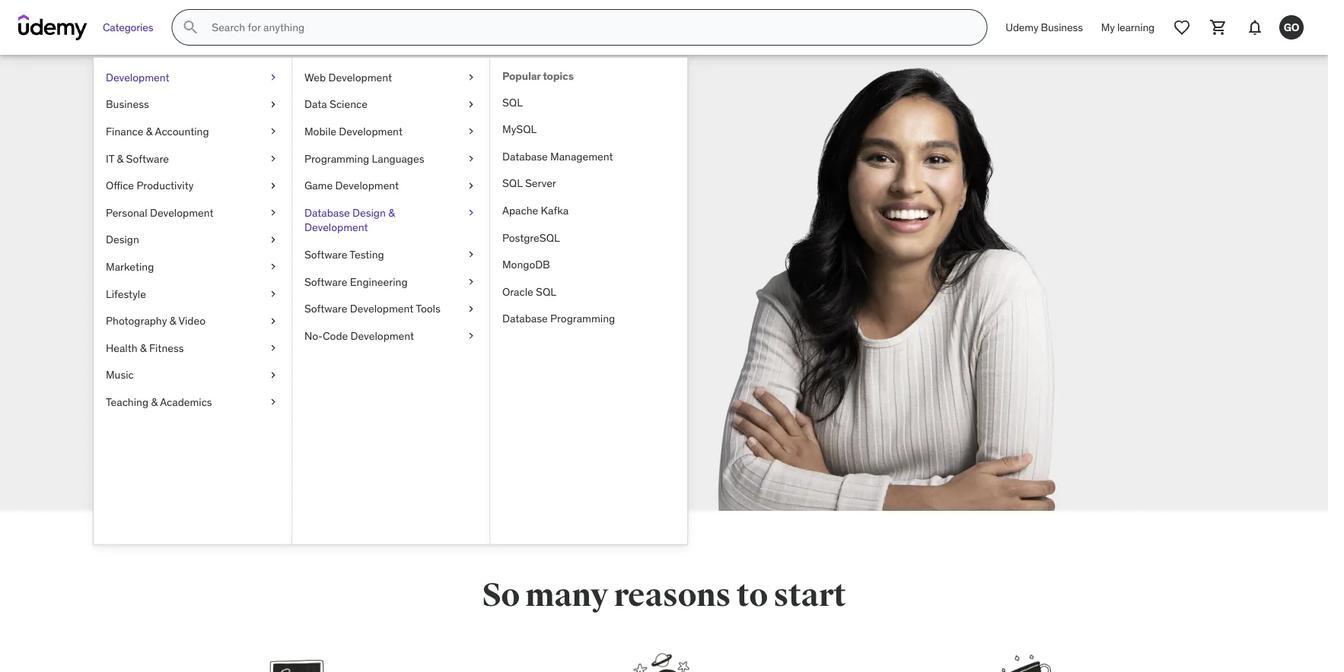 Task type: vqa. For each thing, say whether or not it's contained in the screenshot.
the bottommost (programming
no



Task type: describe. For each thing, give the bounding box(es) containing it.
started
[[315, 346, 357, 362]]

mobile development link
[[292, 118, 489, 145]]

development down engineering
[[350, 302, 414, 316]]

it & software link
[[94, 145, 291, 172]]

development down categories dropdown button
[[106, 70, 169, 84]]

programming languages link
[[292, 145, 489, 172]]

mobile development
[[304, 125, 403, 138]]

finance & accounting link
[[94, 118, 291, 145]]

it & software
[[106, 152, 169, 165]]

web development
[[304, 70, 392, 84]]

teach
[[314, 190, 413, 238]]

data science
[[304, 97, 367, 111]]

0 vertical spatial programming
[[304, 152, 369, 165]]

teaching & academics
[[106, 395, 212, 409]]

xsmall image for data science
[[465, 97, 477, 112]]

an
[[260, 284, 276, 303]]

0 horizontal spatial business
[[106, 97, 149, 111]]

development up science
[[328, 70, 392, 84]]

xsmall image for game development
[[465, 178, 477, 193]]

get started link
[[203, 336, 446, 373]]

science
[[330, 97, 367, 111]]

own
[[345, 305, 371, 323]]

xsmall image for programming languages
[[465, 151, 477, 166]]

data science link
[[292, 91, 489, 118]]

xsmall image for office productivity
[[267, 178, 279, 193]]

marketing
[[106, 260, 154, 274]]

software for software testing
[[304, 248, 347, 262]]

0 vertical spatial business
[[1041, 20, 1083, 34]]

sql server link
[[490, 170, 687, 197]]

categories
[[103, 20, 153, 34]]

no-code development link
[[292, 323, 489, 350]]

development down office productivity link
[[150, 206, 214, 220]]

xsmall image for software development tools
[[465, 302, 477, 317]]

health
[[106, 341, 137, 355]]

xsmall image for development
[[267, 70, 279, 85]]

software engineering link
[[292, 268, 489, 296]]

accounting
[[155, 125, 209, 138]]

health & fitness link
[[94, 335, 291, 362]]

software development tools
[[304, 302, 440, 316]]

many
[[525, 576, 608, 616]]

mysql link
[[490, 116, 687, 143]]

postgresql link
[[490, 224, 687, 251]]

to
[[736, 576, 768, 616]]

finance & accounting
[[106, 125, 209, 138]]

mongodb link
[[490, 251, 687, 279]]

sql link
[[490, 89, 687, 116]]

lifestyle
[[106, 287, 146, 301]]

programming languages
[[304, 152, 424, 165]]

fitness
[[149, 341, 184, 355]]

productivity
[[137, 179, 194, 192]]

mobile
[[304, 125, 336, 138]]

development link
[[94, 64, 291, 91]]

xsmall image for music
[[267, 368, 279, 383]]

engineering
[[350, 275, 408, 289]]

marketing link
[[94, 254, 291, 281]]

database design & development element
[[489, 58, 687, 545]]

database for database management
[[502, 150, 548, 163]]

notifications image
[[1246, 18, 1264, 37]]

oracle
[[502, 285, 533, 299]]

my learning link
[[1092, 9, 1164, 46]]

development down software development tools link
[[351, 329, 414, 343]]

get started
[[293, 346, 357, 362]]

so many reasons to start
[[482, 576, 846, 616]]

music link
[[94, 362, 291, 389]]

photography & video
[[106, 314, 205, 328]]

database design & development
[[304, 206, 395, 234]]

instructor
[[279, 284, 342, 303]]

go
[[1284, 20, 1299, 34]]

get
[[293, 346, 313, 362]]

tools
[[416, 302, 440, 316]]

2 vertical spatial sql
[[536, 285, 556, 299]]

submit search image
[[181, 18, 200, 37]]

xsmall image for mobile development
[[465, 124, 477, 139]]

xsmall image for design
[[267, 233, 279, 247]]

sql server
[[502, 177, 556, 190]]

photography
[[106, 314, 167, 328]]

academics
[[160, 395, 212, 409]]

music
[[106, 368, 134, 382]]

udemy
[[1006, 20, 1038, 34]]

teaching & academics link
[[94, 389, 291, 416]]

postgresql
[[502, 231, 560, 244]]

database for database programming
[[502, 312, 548, 326]]

personal development link
[[94, 199, 291, 226]]

& for fitness
[[140, 341, 147, 355]]

languages
[[372, 152, 424, 165]]

web development link
[[292, 64, 489, 91]]

apache
[[502, 204, 538, 217]]

xsmall image for marketing
[[267, 260, 279, 275]]

sql for sql server
[[502, 177, 523, 190]]

including
[[251, 305, 310, 323]]

lifestyle link
[[94, 281, 291, 308]]

& for software
[[117, 152, 123, 165]]

become
[[203, 284, 256, 303]]



Task type: locate. For each thing, give the bounding box(es) containing it.
xsmall image for lifestyle
[[267, 287, 279, 302]]

database for database design & development
[[304, 206, 350, 220]]

& for academics
[[151, 395, 158, 409]]

xsmall image inside design link
[[267, 233, 279, 247]]

xsmall image inside business link
[[267, 97, 279, 112]]

apache kafka
[[502, 204, 569, 217]]

xsmall image inside software testing link
[[465, 247, 477, 262]]

software development tools link
[[292, 296, 489, 323]]

finance
[[106, 125, 143, 138]]

xsmall image for teaching & academics
[[267, 395, 279, 410]]

2 vertical spatial database
[[502, 312, 548, 326]]

my
[[1101, 20, 1115, 34]]

come
[[203, 190, 307, 238]]

1 vertical spatial design
[[106, 233, 139, 247]]

personal
[[106, 206, 147, 220]]

xsmall image left sql server
[[465, 178, 477, 193]]

design down game development
[[352, 206, 386, 220]]

xsmall image for web development
[[465, 70, 477, 85]]

1 vertical spatial database
[[304, 206, 350, 220]]

development inside "link"
[[339, 125, 403, 138]]

xsmall image inside it & software link
[[267, 151, 279, 166]]

development down programming languages
[[335, 179, 399, 192]]

sql
[[502, 95, 523, 109], [502, 177, 523, 190], [536, 285, 556, 299]]

business
[[1041, 20, 1083, 34], [106, 97, 149, 111]]

xsmall image for no-code development
[[465, 329, 477, 344]]

0 horizontal spatial programming
[[304, 152, 369, 165]]

xsmall image left 'get'
[[267, 341, 279, 356]]

1 horizontal spatial programming
[[550, 312, 615, 326]]

software engineering
[[304, 275, 408, 289]]

sql down 'popular'
[[502, 95, 523, 109]]

database inside "link"
[[502, 312, 548, 326]]

data
[[304, 97, 327, 111]]

xsmall image for photography & video
[[267, 314, 279, 329]]

programming down oracle sql link
[[550, 312, 615, 326]]

design link
[[94, 226, 291, 254]]

xsmall image inside software development tools link
[[465, 302, 477, 317]]

xsmall image for personal development
[[267, 205, 279, 220]]

no-
[[304, 329, 323, 343]]

office
[[106, 179, 134, 192]]

shopping cart with 0 items image
[[1209, 18, 1228, 37]]

come teach with us become an instructor and change lives — including your own
[[203, 190, 420, 323]]

software for software engineering
[[304, 275, 347, 289]]

xsmall image inside photography & video link
[[267, 314, 279, 329]]

udemy image
[[18, 14, 88, 40]]

database up sql server
[[502, 150, 548, 163]]

udemy business link
[[996, 9, 1092, 46]]

& inside database design & development
[[388, 206, 395, 220]]

xsmall image inside game development link
[[465, 178, 477, 193]]

xsmall image for health & fitness
[[267, 341, 279, 356]]

programming
[[304, 152, 369, 165], [550, 312, 615, 326]]

database management
[[502, 150, 613, 163]]

development up programming languages
[[339, 125, 403, 138]]

& for video
[[170, 314, 176, 328]]

development inside database design & development
[[304, 221, 368, 234]]

no-code development
[[304, 329, 414, 343]]

design inside database design & development
[[352, 206, 386, 220]]

xsmall image inside development link
[[267, 70, 279, 85]]

0 vertical spatial sql
[[502, 95, 523, 109]]

xsmall image
[[465, 70, 477, 85], [267, 124, 279, 139], [465, 178, 477, 193], [267, 205, 279, 220], [465, 205, 477, 220], [267, 287, 279, 302], [465, 302, 477, 317], [267, 341, 279, 356], [267, 395, 279, 410]]

programming up game development
[[304, 152, 369, 165]]

software up 'code' on the left
[[304, 302, 347, 316]]

business up finance in the top left of the page
[[106, 97, 149, 111]]

& right health in the left bottom of the page
[[140, 341, 147, 355]]

1 horizontal spatial business
[[1041, 20, 1083, 34]]

design down personal in the top of the page
[[106, 233, 139, 247]]

xsmall image inside the teaching & academics link
[[267, 395, 279, 410]]

office productivity
[[106, 179, 194, 192]]

health & fitness
[[106, 341, 184, 355]]

xsmall image inside no-code development link
[[465, 329, 477, 344]]

xsmall image for finance & accounting
[[267, 124, 279, 139]]

popular topics
[[502, 69, 574, 83]]

design
[[352, 206, 386, 220], [106, 233, 139, 247]]

xsmall image inside marketing link
[[267, 260, 279, 275]]

& right teaching
[[151, 395, 158, 409]]

game development link
[[292, 172, 489, 199]]

business link
[[94, 91, 291, 118]]

Search for anything text field
[[209, 14, 968, 40]]

xsmall image
[[267, 70, 279, 85], [267, 97, 279, 112], [465, 97, 477, 112], [465, 124, 477, 139], [267, 151, 279, 166], [465, 151, 477, 166], [267, 178, 279, 193], [267, 233, 279, 247], [465, 247, 477, 262], [267, 260, 279, 275], [465, 275, 477, 289], [267, 314, 279, 329], [465, 329, 477, 344], [267, 368, 279, 383]]

xsmall image right tools
[[465, 302, 477, 317]]

&
[[146, 125, 153, 138], [117, 152, 123, 165], [388, 206, 395, 220], [170, 314, 176, 328], [140, 341, 147, 355], [151, 395, 158, 409]]

software for software development tools
[[304, 302, 347, 316]]

database down game
[[304, 206, 350, 220]]

xsmall image inside office productivity link
[[267, 178, 279, 193]]

reasons
[[614, 576, 731, 616]]

database down oracle sql
[[502, 312, 548, 326]]

mysql
[[502, 122, 537, 136]]

xsmall image left apache
[[465, 205, 477, 220]]

1 vertical spatial sql
[[502, 177, 523, 190]]

0 vertical spatial database
[[502, 150, 548, 163]]

code
[[323, 329, 348, 343]]

sql up apache
[[502, 177, 523, 190]]

xsmall image inside 'health & fitness' link
[[267, 341, 279, 356]]

xsmall image down get started link
[[267, 395, 279, 410]]

sql right oracle
[[536, 285, 556, 299]]

software up 'software engineering'
[[304, 248, 347, 262]]

software up the 'your'
[[304, 275, 347, 289]]

software up office productivity
[[126, 152, 169, 165]]

game development
[[304, 179, 399, 192]]

your
[[314, 305, 341, 323]]

xsmall image inside programming languages link
[[465, 151, 477, 166]]

management
[[550, 150, 613, 163]]

xsmall image inside the mobile development "link"
[[465, 124, 477, 139]]

development
[[106, 70, 169, 84], [328, 70, 392, 84], [339, 125, 403, 138], [335, 179, 399, 192], [150, 206, 214, 220], [304, 221, 368, 234], [350, 302, 414, 316], [351, 329, 414, 343]]

—
[[235, 305, 248, 323]]

development up software testing
[[304, 221, 368, 234]]

game
[[304, 179, 333, 192]]

oracle sql
[[502, 285, 556, 299]]

& left video
[[170, 314, 176, 328]]

apache kafka link
[[490, 197, 687, 224]]

& down game development link
[[388, 206, 395, 220]]

xsmall image for it & software
[[267, 151, 279, 166]]

video
[[178, 314, 205, 328]]

teaching
[[106, 395, 148, 409]]

xsmall image left mobile
[[267, 124, 279, 139]]

popular
[[502, 69, 541, 83]]

software
[[126, 152, 169, 165], [304, 248, 347, 262], [304, 275, 347, 289], [304, 302, 347, 316]]

xsmall image inside music link
[[267, 368, 279, 383]]

xsmall image inside 'software engineering' link
[[465, 275, 477, 289]]

xsmall image inside personal development link
[[267, 205, 279, 220]]

xsmall image for software testing
[[465, 247, 477, 262]]

xsmall image for business
[[267, 97, 279, 112]]

change
[[373, 284, 420, 303]]

database design & development link
[[292, 199, 489, 241]]

xsmall image for database design & development
[[465, 205, 477, 220]]

personal development
[[106, 206, 214, 220]]

0 horizontal spatial design
[[106, 233, 139, 247]]

sql for sql
[[502, 95, 523, 109]]

xsmall image inside the web development link
[[465, 70, 477, 85]]

database management link
[[490, 143, 687, 170]]

wishlist image
[[1173, 18, 1191, 37]]

software testing
[[304, 248, 384, 262]]

1 horizontal spatial design
[[352, 206, 386, 220]]

0 vertical spatial design
[[352, 206, 386, 220]]

testing
[[350, 248, 384, 262]]

programming inside "link"
[[550, 312, 615, 326]]

go link
[[1273, 9, 1310, 46]]

1 vertical spatial business
[[106, 97, 149, 111]]

start
[[773, 576, 846, 616]]

xsmall image for software engineering
[[465, 275, 477, 289]]

my learning
[[1101, 20, 1155, 34]]

server
[[525, 177, 556, 190]]

1 vertical spatial programming
[[550, 312, 615, 326]]

xsmall image inside the finance & accounting link
[[267, 124, 279, 139]]

oracle sql link
[[490, 279, 687, 306]]

us
[[290, 232, 331, 280]]

xsmall image inside database design & development link
[[465, 205, 477, 220]]

xsmall image inside the data science link
[[465, 97, 477, 112]]

database inside database design & development
[[304, 206, 350, 220]]

software testing link
[[292, 241, 489, 268]]

and
[[345, 284, 369, 303]]

& right it
[[117, 152, 123, 165]]

learning
[[1117, 20, 1155, 34]]

lives
[[203, 305, 232, 323]]

& right finance in the top left of the page
[[146, 125, 153, 138]]

xsmall image inside lifestyle link
[[267, 287, 279, 302]]

xsmall image left 'popular'
[[465, 70, 477, 85]]

business right udemy
[[1041, 20, 1083, 34]]

with
[[203, 232, 283, 280]]

xsmall image up with
[[267, 205, 279, 220]]

so
[[482, 576, 520, 616]]

mongodb
[[502, 258, 550, 272]]

xsmall image up including
[[267, 287, 279, 302]]

& for accounting
[[146, 125, 153, 138]]



